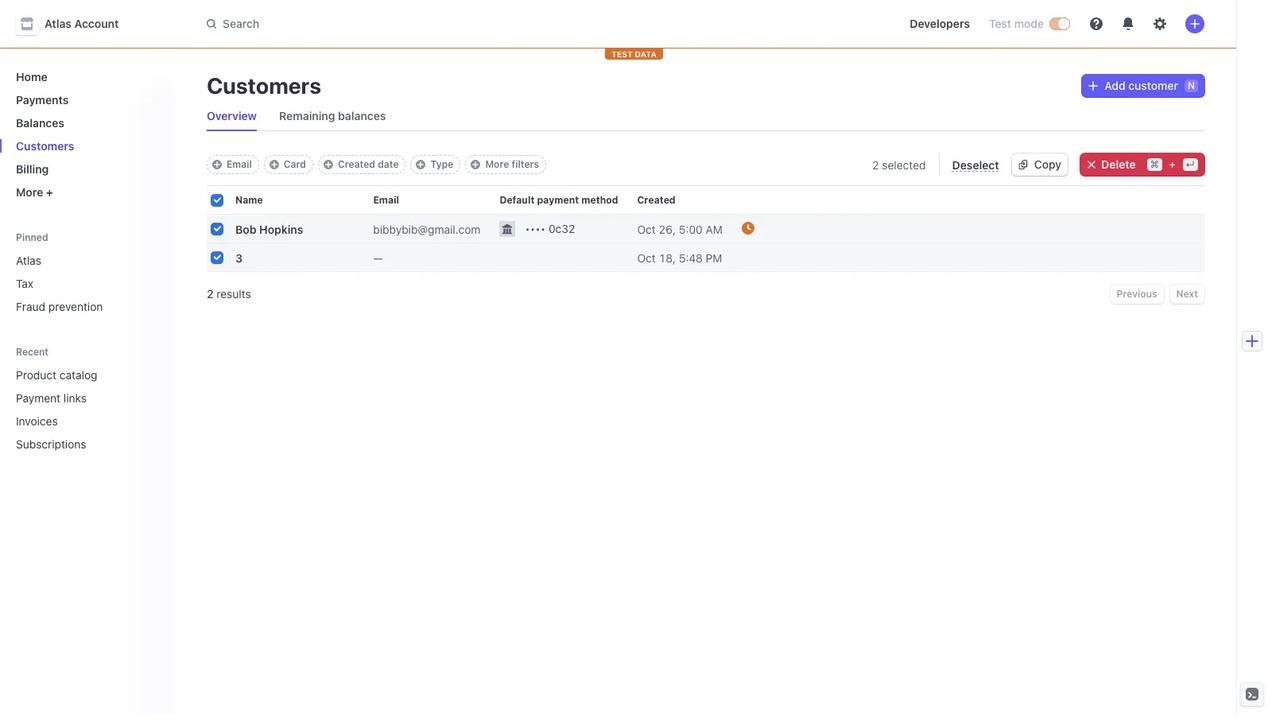 Task type: vqa. For each thing, say whether or not it's contained in the screenshot.
2nd the Recent element from the bottom of the page
no



Task type: locate. For each thing, give the bounding box(es) containing it.
balances
[[16, 116, 64, 130]]

1 vertical spatial 2
[[207, 287, 214, 301]]

↵
[[1186, 159, 1195, 171]]

payment
[[16, 391, 60, 405]]

copy button
[[1012, 153, 1068, 176]]

atlas down pinned
[[16, 254, 41, 267]]

account
[[74, 17, 119, 30]]

2 selected
[[873, 158, 926, 171]]

pinned
[[16, 231, 48, 243]]

overview
[[207, 109, 257, 122]]

tax link
[[10, 270, 162, 297]]

1 vertical spatial more
[[16, 185, 43, 199]]

recent
[[16, 346, 49, 358]]

oct 18, 5:48 pm
[[637, 251, 722, 264]]

+ right ⌘
[[1170, 158, 1176, 170]]

filters
[[512, 158, 539, 170]]

+ down billing
[[46, 185, 53, 199]]

oct left "18,"
[[637, 251, 656, 264]]

0 horizontal spatial customers
[[16, 139, 74, 153]]

toolbar containing email
[[207, 155, 546, 174]]

0 horizontal spatial more
[[16, 185, 43, 199]]

2 select item checkbox from the top
[[212, 252, 223, 263]]

select item checkbox for bob hopkins
[[212, 224, 223, 235]]

1 vertical spatial select item checkbox
[[212, 252, 223, 263]]

pinned element
[[10, 247, 162, 320]]

add type image
[[416, 160, 426, 169]]

more
[[485, 158, 509, 170], [16, 185, 43, 199]]

created up "26,"
[[637, 194, 676, 206]]

2 for 2 results
[[207, 287, 214, 301]]

1 horizontal spatial atlas
[[45, 17, 72, 30]]

0 horizontal spatial email
[[227, 158, 252, 170]]

2 left "results"
[[207, 287, 214, 301]]

1 horizontal spatial customers
[[207, 72, 321, 99]]

0 horizontal spatial +
[[46, 185, 53, 199]]

more inside core navigation links element
[[16, 185, 43, 199]]

select item checkbox down the deselect all option
[[212, 224, 223, 235]]

add
[[1105, 79, 1126, 92]]

1 vertical spatial oct
[[637, 251, 656, 264]]

oct
[[637, 222, 656, 236], [637, 251, 656, 264]]

2 oct from the top
[[637, 251, 656, 264]]

1 horizontal spatial +
[[1170, 158, 1176, 170]]

catalog
[[60, 368, 97, 382]]

created date
[[338, 158, 399, 170]]

2
[[873, 158, 879, 171], [207, 287, 214, 301]]

Search text field
[[197, 9, 646, 39]]

svg image
[[1089, 81, 1098, 91], [1019, 160, 1028, 169]]

atlas left account in the top left of the page
[[45, 17, 72, 30]]

toolbar
[[207, 155, 546, 174]]

tab list
[[200, 102, 1205, 131]]

settings image
[[1154, 17, 1167, 30]]

default payment method
[[500, 194, 618, 206]]

oct for oct 18, 5:48 pm
[[637, 251, 656, 264]]

5:48
[[679, 251, 703, 264]]

add created date image
[[324, 160, 333, 169]]

1 vertical spatial svg image
[[1019, 160, 1028, 169]]

1 vertical spatial customers
[[16, 139, 74, 153]]

payments
[[16, 93, 69, 107]]

email right the add email icon
[[227, 158, 252, 170]]

card
[[284, 158, 306, 170]]

0 vertical spatial atlas
[[45, 17, 72, 30]]

1 select item checkbox from the top
[[212, 224, 223, 235]]

created
[[338, 158, 375, 170], [637, 194, 676, 206]]

atlas inside the pinned element
[[16, 254, 41, 267]]

customers link
[[10, 133, 162, 159]]

customers
[[207, 72, 321, 99], [16, 139, 74, 153]]

billing
[[16, 162, 49, 176]]

1 vertical spatial atlas
[[16, 254, 41, 267]]

add card image
[[269, 160, 279, 169]]

previous
[[1117, 288, 1158, 300]]

add customer
[[1105, 79, 1179, 92]]

1 horizontal spatial more
[[485, 158, 509, 170]]

oct left "26,"
[[637, 222, 656, 236]]

svg image left add
[[1089, 81, 1098, 91]]

⌘
[[1151, 158, 1159, 170]]

oct inside 'link'
[[637, 251, 656, 264]]

••••
[[525, 222, 546, 235]]

0 horizontal spatial 2
[[207, 287, 214, 301]]

n
[[1188, 80, 1195, 91]]

pinned navigation links element
[[10, 231, 162, 320]]

1 vertical spatial created
[[637, 194, 676, 206]]

recent element
[[0, 362, 175, 457]]

atlas for atlas account
[[45, 17, 72, 30]]

subscriptions link
[[10, 431, 140, 457]]

bibbybib@gmail.com link
[[373, 216, 500, 242]]

0 horizontal spatial svg image
[[1019, 160, 1028, 169]]

remaining
[[279, 109, 335, 122]]

0 horizontal spatial created
[[338, 158, 375, 170]]

1 horizontal spatial created
[[637, 194, 676, 206]]

0 vertical spatial created
[[338, 158, 375, 170]]

recent navigation links element
[[0, 345, 175, 457]]

prevention
[[48, 300, 103, 313]]

more down billing
[[16, 185, 43, 199]]

1 vertical spatial +
[[46, 185, 53, 199]]

home
[[16, 70, 47, 84]]

product catalog link
[[10, 362, 140, 388]]

name
[[235, 194, 263, 206]]

more filters
[[485, 158, 539, 170]]

payments link
[[10, 87, 162, 113]]

oct 26, 5:00 am
[[637, 222, 723, 236]]

0 vertical spatial 2
[[873, 158, 879, 171]]

notifications image
[[1122, 17, 1135, 30]]

atlas account
[[45, 17, 119, 30]]

payment
[[537, 194, 579, 206]]

mode
[[1015, 17, 1044, 30]]

customers inside core navigation links element
[[16, 139, 74, 153]]

core navigation links element
[[10, 64, 162, 205]]

created inside toolbar
[[338, 158, 375, 170]]

Search search field
[[197, 9, 646, 39]]

2 left the selected
[[873, 158, 879, 171]]

2 results
[[207, 287, 251, 301]]

bibbybib@gmail.com
[[373, 222, 481, 236]]

1 horizontal spatial svg image
[[1089, 81, 1098, 91]]

email
[[227, 158, 252, 170], [373, 194, 399, 206]]

0 vertical spatial +
[[1170, 158, 1176, 170]]

Select Item checkbox
[[212, 224, 223, 235], [212, 252, 223, 263]]

created for created date
[[338, 158, 375, 170]]

1 horizontal spatial email
[[373, 194, 399, 206]]

3
[[235, 251, 243, 264]]

select item checkbox left 3
[[212, 252, 223, 263]]

atlas link
[[10, 247, 162, 274]]

atlas inside button
[[45, 17, 72, 30]]

+ inside core navigation links element
[[46, 185, 53, 199]]

0 vertical spatial more
[[485, 158, 509, 170]]

customers down balances on the top of page
[[16, 139, 74, 153]]

svg image left copy
[[1019, 160, 1028, 169]]

18,
[[659, 251, 676, 264]]

0 vertical spatial select item checkbox
[[212, 224, 223, 235]]

developers link
[[904, 11, 977, 37]]

atlas
[[45, 17, 72, 30], [16, 254, 41, 267]]

1 oct from the top
[[637, 222, 656, 236]]

remaining balances link
[[273, 105, 392, 127]]

1 horizontal spatial 2
[[873, 158, 879, 171]]

created right the add created date icon
[[338, 158, 375, 170]]

invoices
[[16, 414, 58, 428]]

0 vertical spatial email
[[227, 158, 252, 170]]

more inside toolbar
[[485, 158, 509, 170]]

more right add more filters "image"
[[485, 158, 509, 170]]

+
[[1170, 158, 1176, 170], [46, 185, 53, 199]]

hopkins
[[259, 222, 303, 236]]

0 vertical spatial oct
[[637, 222, 656, 236]]

customers up overview
[[207, 72, 321, 99]]

email down date
[[373, 194, 399, 206]]

0 horizontal spatial atlas
[[16, 254, 41, 267]]

date
[[378, 158, 399, 170]]



Task type: describe. For each thing, give the bounding box(es) containing it.
product catalog
[[16, 368, 97, 382]]

test
[[612, 49, 633, 59]]

tab list containing overview
[[200, 102, 1205, 131]]

fraud
[[16, 300, 45, 313]]

fraud prevention link
[[10, 293, 162, 320]]

data
[[635, 49, 657, 59]]

•••• 0c32
[[525, 222, 575, 235]]

method
[[582, 194, 618, 206]]

—
[[373, 251, 383, 264]]

search
[[223, 17, 259, 30]]

svg image inside copy button
[[1019, 160, 1028, 169]]

0c32
[[549, 222, 575, 235]]

type
[[431, 158, 454, 170]]

selected
[[882, 158, 926, 171]]

0 vertical spatial customers
[[207, 72, 321, 99]]

— link
[[373, 245, 500, 271]]

next
[[1177, 288, 1199, 300]]

previous button
[[1111, 285, 1164, 304]]

more for more +
[[16, 185, 43, 199]]

balances link
[[10, 110, 162, 136]]

select item checkbox for 3
[[212, 252, 223, 263]]

fraud prevention
[[16, 300, 103, 313]]

remaining balances
[[279, 109, 386, 122]]

Deselect All checkbox
[[212, 195, 223, 206]]

•••• 0c32 link
[[490, 212, 637, 243]]

test
[[989, 17, 1012, 30]]

more +
[[16, 185, 53, 199]]

delete
[[1102, 157, 1136, 171]]

bob
[[235, 222, 257, 236]]

test data
[[612, 49, 657, 59]]

developers
[[910, 17, 970, 30]]

home link
[[10, 64, 162, 90]]

test mode
[[989, 17, 1044, 30]]

more for more filters
[[485, 158, 509, 170]]

2 for 2 selected
[[873, 158, 879, 171]]

deselect button
[[952, 155, 1000, 175]]

am
[[706, 222, 723, 236]]

payment links link
[[10, 385, 140, 411]]

created for created
[[637, 194, 676, 206]]

results
[[217, 287, 251, 301]]

product
[[16, 368, 57, 382]]

help image
[[1090, 17, 1103, 30]]

pm
[[706, 251, 722, 264]]

add more filters image
[[471, 160, 481, 169]]

oct 26, 5:00 am link
[[637, 216, 742, 242]]

links
[[63, 391, 87, 405]]

5:00
[[679, 222, 703, 236]]

oct for oct 26, 5:00 am
[[637, 222, 656, 236]]

customer
[[1129, 79, 1179, 92]]

26,
[[659, 222, 676, 236]]

0 vertical spatial svg image
[[1089, 81, 1098, 91]]

bob hopkins link
[[235, 216, 322, 242]]

atlas for atlas
[[16, 254, 41, 267]]

copy
[[1035, 157, 1062, 171]]

subscriptions
[[16, 437, 86, 451]]

next button
[[1170, 285, 1205, 304]]

billing link
[[10, 156, 162, 182]]

add email image
[[212, 160, 222, 169]]

deselect
[[952, 158, 1000, 171]]

bob hopkins
[[235, 222, 303, 236]]

overview link
[[200, 105, 263, 127]]

invoices link
[[10, 408, 140, 434]]

tax
[[16, 277, 33, 290]]

payment links
[[16, 391, 87, 405]]

balances
[[338, 109, 386, 122]]

atlas account button
[[16, 13, 135, 35]]

oct 18, 5:48 pm link
[[637, 245, 742, 271]]

3 link
[[235, 245, 322, 271]]

1 vertical spatial email
[[373, 194, 399, 206]]

default
[[500, 194, 535, 206]]



